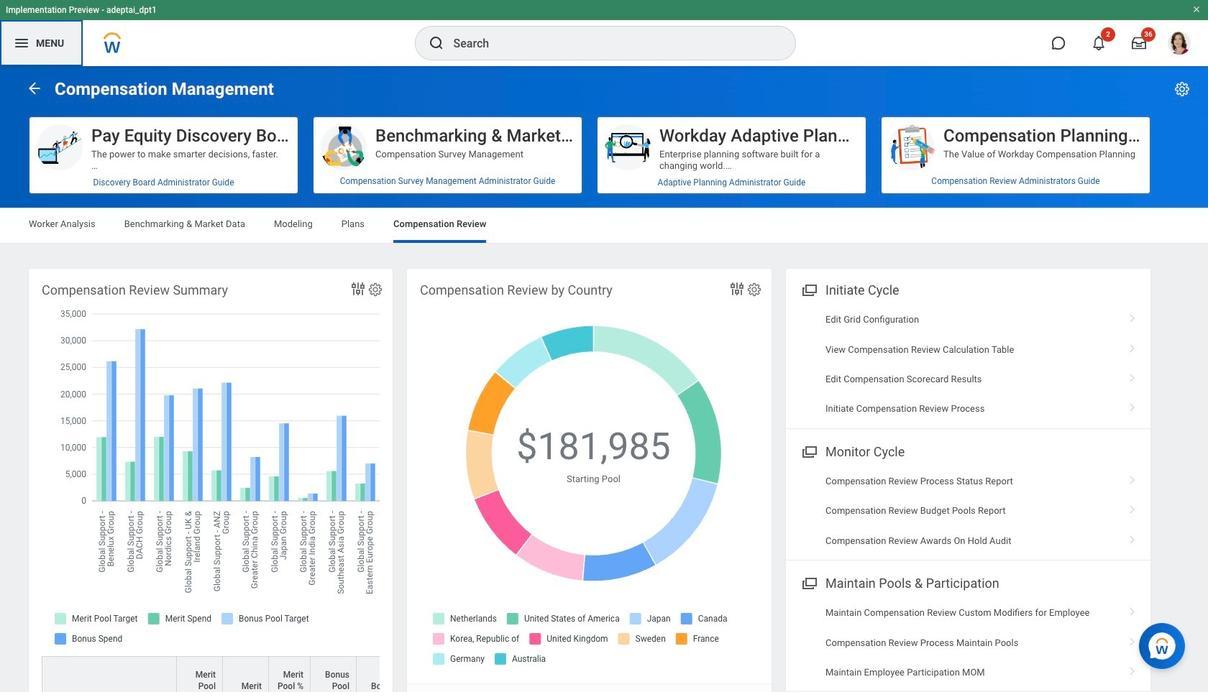 Task type: describe. For each thing, give the bounding box(es) containing it.
5 chevron right image from the top
[[1124, 603, 1142, 617]]

configure and view chart data image for configure compensation review summary "image"
[[350, 281, 367, 298]]

1 chevron right image from the top
[[1124, 399, 1142, 413]]

4 chevron right image from the top
[[1124, 531, 1142, 545]]

5 column header from the left
[[311, 657, 357, 693]]

search image
[[428, 35, 445, 52]]

close environment banner image
[[1193, 5, 1201, 14]]

menu group image for first list from the top
[[799, 280, 819, 299]]

1 list from the top
[[786, 305, 1151, 424]]

compensation review summary element
[[29, 269, 445, 693]]

4 chevron right image from the top
[[1124, 633, 1142, 647]]

2 chevron right image from the top
[[1124, 339, 1142, 354]]

4 column header from the left
[[269, 657, 311, 693]]

3 chevron right image from the top
[[1124, 501, 1142, 515]]

justify image
[[13, 35, 30, 52]]

compensation review by country element
[[407, 269, 772, 693]]

menu group image for 2nd list
[[799, 441, 819, 461]]

2 column header from the left
[[177, 657, 223, 693]]

1 chevron right image from the top
[[1124, 309, 1142, 324]]

notifications large image
[[1092, 36, 1106, 50]]



Task type: locate. For each thing, give the bounding box(es) containing it.
0 vertical spatial list
[[786, 305, 1151, 424]]

2 configure and view chart data image from the left
[[729, 281, 746, 298]]

2 list from the top
[[786, 467, 1151, 556]]

configure and view chart data image left configure compensation review summary "image"
[[350, 281, 367, 298]]

0 vertical spatial menu group image
[[799, 280, 819, 299]]

6 chevron right image from the top
[[1124, 662, 1142, 677]]

column header
[[42, 657, 177, 693], [177, 657, 223, 693], [223, 657, 269, 693], [269, 657, 311, 693], [311, 657, 357, 693]]

row
[[42, 657, 445, 693]]

chevron right image
[[1124, 399, 1142, 413], [1124, 471, 1142, 485], [1124, 501, 1142, 515], [1124, 633, 1142, 647]]

2 menu group image from the top
[[799, 441, 819, 461]]

0 horizontal spatial configure and view chart data image
[[350, 281, 367, 298]]

list
[[786, 305, 1151, 424], [786, 467, 1151, 556], [786, 599, 1151, 688]]

1 vertical spatial list
[[786, 467, 1151, 556]]

1 vertical spatial menu group image
[[799, 441, 819, 461]]

configure and view chart data image left configure compensation review by country icon
[[729, 281, 746, 298]]

3 list from the top
[[786, 599, 1151, 688]]

configure and view chart data image inside the compensation review by country element
[[729, 281, 746, 298]]

profile logan mcneil image
[[1168, 32, 1191, 58]]

configure this page image
[[1174, 81, 1191, 98]]

configure and view chart data image for configure compensation review by country icon
[[729, 281, 746, 298]]

configure compensation review summary image
[[368, 282, 383, 298]]

banner
[[0, 0, 1208, 66]]

menu group image
[[799, 573, 819, 593]]

1 column header from the left
[[42, 657, 177, 693]]

2 chevron right image from the top
[[1124, 471, 1142, 485]]

3 chevron right image from the top
[[1124, 369, 1142, 383]]

3 column header from the left
[[223, 657, 269, 693]]

row inside compensation review summary element
[[42, 657, 445, 693]]

configure compensation review by country image
[[747, 282, 762, 298]]

2 vertical spatial list
[[786, 599, 1151, 688]]

inbox large image
[[1132, 36, 1147, 50]]

1 configure and view chart data image from the left
[[350, 281, 367, 298]]

menu group image
[[799, 280, 819, 299], [799, 441, 819, 461]]

previous page image
[[26, 79, 43, 97]]

configure and view chart data image
[[350, 281, 367, 298], [729, 281, 746, 298]]

main content
[[0, 66, 1208, 693]]

Search Workday  search field
[[454, 27, 766, 59]]

1 horizontal spatial configure and view chart data image
[[729, 281, 746, 298]]

configure and view chart data image inside compensation review summary element
[[350, 281, 367, 298]]

1 menu group image from the top
[[799, 280, 819, 299]]

chevron right image
[[1124, 309, 1142, 324], [1124, 339, 1142, 354], [1124, 369, 1142, 383], [1124, 531, 1142, 545], [1124, 603, 1142, 617], [1124, 662, 1142, 677]]

tab list
[[14, 209, 1194, 243]]



Task type: vqa. For each thing, say whether or not it's contained in the screenshot.
4th star image from the top of the Item List element
no



